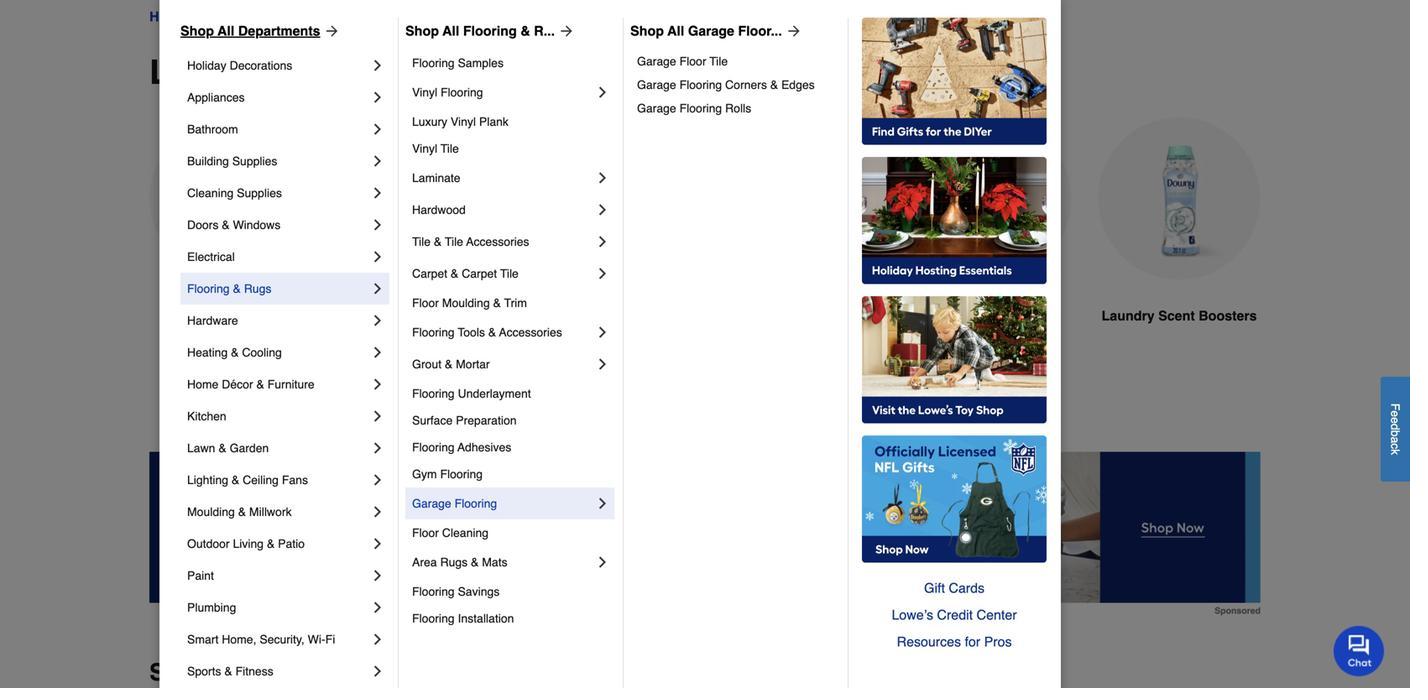 Task type: describe. For each thing, give the bounding box(es) containing it.
vinyl flooring
[[412, 86, 483, 99]]

plank
[[479, 115, 509, 128]]

doors & windows
[[187, 218, 281, 232]]

flooring up luxury vinyl plank
[[441, 86, 483, 99]]

fabric for fabric softeners
[[368, 308, 408, 324]]

flooring up the samples
[[463, 23, 517, 39]]

outdoor living & patio
[[187, 537, 305, 551]]

shop for shop all flooring & r...
[[405, 23, 439, 39]]

1 vertical spatial vinyl
[[451, 115, 476, 128]]

chevron right image for plumbing
[[369, 599, 386, 616]]

shop for shop all garage floor...
[[630, 23, 664, 39]]

blue bottle of downy fabric softener. image
[[339, 118, 502, 280]]

& right the 'sports'
[[224, 665, 232, 678]]

d
[[1389, 424, 1402, 430]]

& left cooling
[[231, 346, 239, 359]]

grout
[[412, 358, 441, 371]]

vinyl tile
[[412, 142, 459, 155]]

shop all departments link
[[180, 21, 340, 41]]

corners
[[725, 78, 767, 91]]

washing machine cleaners link
[[718, 118, 881, 387]]

chevron right image for moulding & millwork
[[369, 504, 386, 520]]

tools
[[458, 326, 485, 339]]

all for flooring
[[442, 23, 459, 39]]

area
[[412, 556, 437, 569]]

building supplies link
[[187, 145, 369, 177]]

1 e from the top
[[1389, 411, 1402, 417]]

chevron right image for building supplies
[[369, 153, 386, 170]]

supplies left arrow right image
[[262, 9, 318, 24]]

flooring installation
[[412, 612, 514, 625]]

chevron right image for doors & windows
[[369, 217, 386, 233]]

chevron right image for lawn & garden
[[369, 440, 386, 457]]

windows
[[233, 218, 281, 232]]

arrow right image
[[320, 23, 340, 39]]

blue spray bottle of febreze fabric freshener. image
[[908, 118, 1071, 280]]

machine
[[803, 308, 856, 324]]

holiday decorations
[[187, 59, 292, 72]]

paint link
[[187, 560, 369, 592]]

surface preparation
[[412, 414, 517, 427]]

living
[[233, 537, 264, 551]]

1 vertical spatial cleaning supplies
[[187, 186, 282, 200]]

sports & fitness link
[[187, 656, 369, 687]]

garage floor tile
[[637, 55, 728, 68]]

supplies up windows
[[237, 186, 282, 200]]

hardwood
[[412, 203, 466, 217]]

brand
[[249, 659, 317, 686]]

washing
[[743, 308, 799, 324]]

& left millwork
[[238, 505, 246, 519]]

& left trim
[[493, 296, 501, 310]]

chevron right image for bathroom
[[369, 121, 386, 138]]

b
[[1389, 430, 1402, 437]]

removers
[[624, 308, 689, 324]]

trim
[[504, 296, 527, 310]]

heating & cooling
[[187, 346, 282, 359]]

shop by brand
[[149, 659, 317, 686]]

chevron right image for carpet & carpet tile
[[594, 265, 611, 282]]

installation
[[458, 612, 514, 625]]

mats
[[482, 556, 507, 569]]

rolls
[[725, 102, 751, 115]]

chevron right image for garage flooring
[[594, 495, 611, 512]]

vinyl flooring link
[[412, 76, 594, 108]]

all for garage
[[667, 23, 684, 39]]

fabric fresheners
[[931, 308, 1048, 324]]

heating & cooling link
[[187, 337, 369, 368]]

laundry scent boosters
[[1102, 308, 1257, 324]]

hardware
[[187, 314, 238, 327]]

area rugs & mats link
[[412, 546, 594, 578]]

& inside 'link'
[[451, 267, 458, 280]]

chevron right image for grout & mortar
[[594, 356, 611, 373]]

accessories for tile & tile accessories
[[466, 235, 529, 248]]

samples
[[458, 56, 504, 70]]

cooling
[[242, 346, 282, 359]]

laundry stain removers
[[531, 308, 689, 324]]

lighting & ceiling fans
[[187, 473, 308, 487]]

laundry for bottle of downy laundry scent booster. image
[[1102, 308, 1155, 324]]

laundry right the departments
[[332, 9, 381, 24]]

lawn & garden
[[187, 441, 269, 455]]

home link
[[149, 7, 187, 27]]

fi
[[325, 633, 335, 646]]

accessories for flooring tools & accessories
[[499, 326, 562, 339]]

flooring samples link
[[412, 50, 611, 76]]

moulding & millwork link
[[187, 496, 369, 528]]

& right décor
[[256, 378, 264, 391]]

arrow right image for shop all garage floor...
[[782, 23, 802, 39]]

garage for corners
[[637, 78, 676, 91]]

flooring down flooring adhesives
[[440, 467, 483, 481]]

chevron right image for kitchen
[[369, 408, 386, 425]]

garage flooring rolls
[[637, 102, 751, 115]]

flooring down garage flooring corners & edges
[[679, 102, 722, 115]]

bathroom link
[[187, 113, 369, 145]]

flooring tools & accessories link
[[412, 316, 594, 348]]

laundry supplies link
[[332, 7, 436, 27]]

lowe's
[[892, 607, 933, 623]]

chevron right image for vinyl flooring
[[594, 84, 611, 101]]

1 vertical spatial cleaning supplies link
[[187, 177, 369, 209]]

hardwood link
[[412, 194, 594, 226]]

lighting & ceiling fans link
[[187, 464, 369, 496]]

appliances link
[[187, 81, 369, 113]]

garage for tile
[[637, 55, 676, 68]]

vinyl for vinyl flooring
[[412, 86, 437, 99]]

vinyl for vinyl tile
[[412, 142, 437, 155]]

floor moulding & trim
[[412, 296, 527, 310]]

edges
[[781, 78, 815, 91]]

area rugs & mats
[[412, 556, 507, 569]]

chevron right image for lighting & ceiling fans
[[369, 472, 386, 488]]

preparation
[[456, 414, 517, 427]]

chevron right image for appliances
[[369, 89, 386, 106]]

0 vertical spatial cleaning supplies link
[[201, 7, 318, 27]]

tile down hardwood
[[412, 235, 431, 248]]

flooring & rugs link
[[187, 273, 369, 305]]

f e e d b a c k
[[1389, 404, 1402, 455]]

shop
[[149, 659, 208, 686]]

furniture
[[267, 378, 315, 391]]

2 vertical spatial cleaning
[[442, 526, 489, 540]]

& up laundry detergent
[[233, 282, 241, 295]]

holiday hosting essentials. image
[[862, 157, 1047, 285]]

wi-
[[308, 633, 325, 646]]

garage flooring link
[[412, 488, 594, 520]]

scent
[[1158, 308, 1195, 324]]

chat invite button image
[[1334, 625, 1385, 677]]

0 vertical spatial moulding
[[442, 296, 490, 310]]

flooring down flooring savings
[[412, 612, 455, 625]]

shop all garage floor...
[[630, 23, 782, 39]]

officially licensed n f l gifts. shop now. image
[[862, 436, 1047, 563]]

for
[[965, 634, 980, 650]]

holiday
[[187, 59, 226, 72]]

chevron right image for outdoor living & patio
[[369, 535, 386, 552]]

savings
[[458, 585, 500, 598]]

surface
[[412, 414, 453, 427]]

home for home décor & furniture
[[187, 378, 219, 391]]

by
[[215, 659, 242, 686]]

chevron right image for tile & tile accessories
[[594, 233, 611, 250]]

& left patio at the bottom left of the page
[[267, 537, 275, 551]]

resources
[[897, 634, 961, 650]]

chevron right image for home décor & furniture
[[369, 376, 386, 393]]



Task type: vqa. For each thing, say whether or not it's contained in the screenshot.
collects fewer dust mites and allergens. Add warmth and visual interest with easy-to-clean rugs.
no



Task type: locate. For each thing, give the bounding box(es) containing it.
0 vertical spatial rugs
[[244, 282, 271, 295]]

arrow right image up flooring samples link at left top
[[555, 23, 575, 39]]

chevron right image for smart home, security, wi-fi
[[369, 631, 386, 648]]

cleaning supplies up decorations
[[201, 9, 318, 24]]

smart home, security, wi-fi link
[[187, 624, 369, 656]]

supplies down arrow right image
[[291, 53, 431, 91]]

shop for shop all departments
[[180, 23, 214, 39]]

laundry scent boosters link
[[1098, 118, 1261, 366]]

2 vertical spatial floor
[[412, 526, 439, 540]]

0 horizontal spatial moulding
[[187, 505, 235, 519]]

surface preparation link
[[412, 407, 611, 434]]

& right the tools
[[488, 326, 496, 339]]

all up flooring samples
[[442, 23, 459, 39]]

flooring underlayment link
[[412, 380, 611, 407]]

1 arrow right image from the left
[[555, 23, 575, 39]]

laundry down shop all departments
[[149, 53, 282, 91]]

laundry right trim
[[531, 308, 584, 324]]

1 all from the left
[[217, 23, 234, 39]]

home for home
[[149, 9, 187, 24]]

0 vertical spatial cleaning supplies
[[201, 9, 318, 24]]

cleaning up holiday decorations
[[201, 9, 258, 24]]

gym
[[412, 467, 437, 481]]

0 horizontal spatial rugs
[[244, 282, 271, 295]]

grout & mortar
[[412, 358, 490, 371]]

garage floor tile link
[[637, 50, 836, 73]]

laminate
[[412, 171, 460, 185]]

& left r...
[[521, 23, 530, 39]]

orange box of tide washing machine cleaner. image
[[718, 118, 881, 280]]

tile up floor moulding & trim link
[[500, 267, 519, 280]]

all
[[217, 23, 234, 39], [442, 23, 459, 39], [667, 23, 684, 39]]

arrow right image inside shop all garage floor... link
[[782, 23, 802, 39]]

laundry supplies
[[332, 9, 436, 24], [149, 53, 431, 91]]

chevron right image for area rugs & mats
[[594, 554, 611, 571]]

all inside the shop all departments link
[[217, 23, 234, 39]]

1 horizontal spatial rugs
[[440, 556, 468, 569]]

0 vertical spatial cleaning
[[201, 9, 258, 24]]

0 vertical spatial laundry supplies
[[332, 9, 436, 24]]

garage flooring corners & edges link
[[637, 73, 836, 97]]

chevron right image for cleaning supplies
[[369, 185, 386, 201]]

0 horizontal spatial fabric
[[368, 308, 408, 324]]

cleaners
[[771, 328, 828, 344]]

1 vertical spatial accessories
[[499, 326, 562, 339]]

floor...
[[738, 23, 782, 39]]

moulding
[[442, 296, 490, 310], [187, 505, 235, 519]]

chevron right image for electrical
[[369, 248, 386, 265]]

0 vertical spatial accessories
[[466, 235, 529, 248]]

chevron right image for heating & cooling
[[369, 344, 386, 361]]

all up holiday decorations
[[217, 23, 234, 39]]

sports & fitness
[[187, 665, 273, 678]]

fabric inside fabric softeners link
[[368, 308, 408, 324]]

chevron right image for paint
[[369, 567, 386, 584]]

2 horizontal spatial shop
[[630, 23, 664, 39]]

0 horizontal spatial arrow right image
[[555, 23, 575, 39]]

flooring samples
[[412, 56, 504, 70]]

& left edges
[[770, 78, 778, 91]]

plumbing
[[187, 601, 236, 614]]

hardware link
[[187, 305, 369, 337]]

washing machine cleaners
[[743, 308, 856, 344]]

bottle of downy laundry scent booster. image
[[1098, 118, 1261, 280]]

all inside shop all flooring & r... link
[[442, 23, 459, 39]]

2 vertical spatial vinyl
[[412, 142, 437, 155]]

2 arrow right image from the left
[[782, 23, 802, 39]]

2 shop from the left
[[405, 23, 439, 39]]

vinyl up luxury
[[412, 86, 437, 99]]

2 all from the left
[[442, 23, 459, 39]]

1 fabric from the left
[[368, 308, 408, 324]]

2 e from the top
[[1389, 417, 1402, 424]]

chevron right image for hardwood
[[594, 201, 611, 218]]

doors & windows link
[[187, 209, 369, 241]]

e up b
[[1389, 417, 1402, 424]]

3 all from the left
[[667, 23, 684, 39]]

kitchen
[[187, 410, 226, 423]]

1 horizontal spatial fabric
[[931, 308, 972, 324]]

accessories inside tile & tile accessories link
[[466, 235, 529, 248]]

building supplies
[[187, 154, 277, 168]]

outdoor living & patio link
[[187, 528, 369, 560]]

lighting
[[187, 473, 228, 487]]

garage flooring rolls link
[[637, 97, 836, 120]]

shop
[[180, 23, 214, 39], [405, 23, 439, 39], [630, 23, 664, 39]]

garage flooring
[[412, 497, 497, 510]]

1 carpet from the left
[[412, 267, 447, 280]]

chevron right image
[[369, 89, 386, 106], [369, 121, 386, 138], [369, 185, 386, 201], [369, 248, 386, 265], [369, 280, 386, 297], [594, 356, 611, 373], [369, 376, 386, 393], [369, 440, 386, 457], [369, 504, 386, 520], [594, 554, 611, 571], [369, 599, 386, 616]]

outdoor
[[187, 537, 230, 551]]

white bottle of shout stain remover. image
[[529, 118, 692, 280]]

1 horizontal spatial all
[[442, 23, 459, 39]]

shop all departments
[[180, 23, 320, 39]]

1 horizontal spatial shop
[[405, 23, 439, 39]]

smart home, security, wi-fi
[[187, 633, 335, 646]]

fabric softeners link
[[339, 118, 502, 366]]

carpet up floor moulding & trim
[[462, 267, 497, 280]]

home
[[149, 9, 187, 24], [187, 378, 219, 391]]

& down hardwood
[[434, 235, 442, 248]]

chevron right image for flooring tools & accessories
[[594, 324, 611, 341]]

0 horizontal spatial carpet
[[412, 267, 447, 280]]

chevron right image for laminate
[[594, 170, 611, 186]]

floor down shop all garage floor...
[[679, 55, 706, 68]]

laundry left scent
[[1102, 308, 1155, 324]]

tile down luxury vinyl plank
[[441, 142, 459, 155]]

2 carpet from the left
[[462, 267, 497, 280]]

0 horizontal spatial all
[[217, 23, 234, 39]]

accessories
[[466, 235, 529, 248], [499, 326, 562, 339]]

shop up "holiday"
[[180, 23, 214, 39]]

0 horizontal spatial home
[[149, 9, 187, 24]]

flooring down area
[[412, 585, 455, 598]]

appliances
[[187, 91, 245, 104]]

holiday decorations link
[[187, 50, 369, 81]]

arrow right image for shop all flooring & r...
[[555, 23, 575, 39]]

laminate link
[[412, 162, 594, 194]]

kitchen link
[[187, 400, 369, 432]]

tile up garage flooring corners & edges
[[709, 55, 728, 68]]

shop up garage floor tile
[[630, 23, 664, 39]]

vinyl tile link
[[412, 135, 611, 162]]

chevron right image for sports & fitness
[[369, 663, 386, 680]]

vinyl left the plank
[[451, 115, 476, 128]]

rugs right area
[[440, 556, 468, 569]]

1 vertical spatial rugs
[[440, 556, 468, 569]]

f
[[1389, 404, 1402, 411]]

chevron right image for hardware
[[369, 312, 386, 329]]

2 horizontal spatial all
[[667, 23, 684, 39]]

moulding down carpet & carpet tile
[[442, 296, 490, 310]]

chevron right image for holiday decorations
[[369, 57, 386, 74]]

find gifts for the diyer. image
[[862, 18, 1047, 145]]

laundry for white bottle of shout stain remover. image
[[531, 308, 584, 324]]

electrical
[[187, 250, 235, 264]]

cleaning supplies up doors & windows
[[187, 186, 282, 200]]

accessories down hardwood link
[[466, 235, 529, 248]]

f e e d b a c k button
[[1381, 377, 1410, 482]]

1 shop from the left
[[180, 23, 214, 39]]

& left mats
[[471, 556, 479, 569]]

flooring up surface
[[412, 387, 455, 400]]

patio
[[278, 537, 305, 551]]

laundry for green container of gain laundry detergent. image
[[171, 308, 224, 324]]

detergent
[[228, 308, 291, 324]]

tile up carpet & carpet tile
[[445, 235, 463, 248]]

supplies
[[262, 9, 318, 24], [385, 9, 436, 24], [291, 53, 431, 91], [232, 154, 277, 168], [237, 186, 282, 200]]

flooring down surface
[[412, 441, 455, 454]]

fabric left fresheners on the right of the page
[[931, 308, 972, 324]]

grout & mortar link
[[412, 348, 594, 380]]

1 horizontal spatial home
[[187, 378, 219, 391]]

fabric left softeners
[[368, 308, 408, 324]]

departments
[[238, 23, 320, 39]]

1 horizontal spatial moulding
[[442, 296, 490, 310]]

0 vertical spatial vinyl
[[412, 86, 437, 99]]

&
[[521, 23, 530, 39], [770, 78, 778, 91], [222, 218, 230, 232], [434, 235, 442, 248], [451, 267, 458, 280], [233, 282, 241, 295], [493, 296, 501, 310], [488, 326, 496, 339], [231, 346, 239, 359], [445, 358, 453, 371], [256, 378, 264, 391], [219, 441, 226, 455], [232, 473, 239, 487], [238, 505, 246, 519], [267, 537, 275, 551], [471, 556, 479, 569], [224, 665, 232, 678]]

smart
[[187, 633, 219, 646]]

carpet up fabric softeners
[[412, 267, 447, 280]]

cleaning supplies link up windows
[[187, 177, 369, 209]]

arrow right image
[[555, 23, 575, 39], [782, 23, 802, 39]]

decorations
[[230, 59, 292, 72]]

1 vertical spatial laundry supplies
[[149, 53, 431, 91]]

all inside shop all garage floor... link
[[667, 23, 684, 39]]

1 horizontal spatial carpet
[[462, 267, 497, 280]]

1 horizontal spatial arrow right image
[[782, 23, 802, 39]]

0 vertical spatial floor
[[679, 55, 706, 68]]

vinyl down luxury
[[412, 142, 437, 155]]

floor for floor cleaning
[[412, 526, 439, 540]]

flooring up garage flooring rolls
[[679, 78, 722, 91]]

supplies up flooring samples
[[385, 9, 436, 24]]

& up floor moulding & trim
[[451, 267, 458, 280]]

flooring adhesives link
[[412, 434, 611, 461]]

supplies down bathroom link
[[232, 154, 277, 168]]

visit the lowe's toy shop. image
[[862, 296, 1047, 424]]

& right doors
[[222, 218, 230, 232]]

tile & tile accessories
[[412, 235, 529, 248]]

0 vertical spatial home
[[149, 9, 187, 24]]

cleaning up area rugs & mats
[[442, 526, 489, 540]]

advertisement region
[[149, 452, 1261, 616]]

lawn & garden link
[[187, 432, 369, 464]]

1 vertical spatial cleaning
[[187, 186, 234, 200]]

fabric for fabric fresheners
[[931, 308, 972, 324]]

floor down carpet & carpet tile
[[412, 296, 439, 310]]

center
[[977, 607, 1017, 623]]

fresheners
[[975, 308, 1048, 324]]

adhesives
[[457, 441, 511, 454]]

flooring
[[463, 23, 517, 39], [412, 56, 455, 70], [679, 78, 722, 91], [441, 86, 483, 99], [679, 102, 722, 115], [187, 282, 230, 295], [412, 326, 455, 339], [412, 387, 455, 400], [412, 441, 455, 454], [440, 467, 483, 481], [455, 497, 497, 510], [412, 585, 455, 598], [412, 612, 455, 625]]

shop all garage floor... link
[[630, 21, 802, 41]]

flooring up floor cleaning
[[455, 497, 497, 510]]

flooring underlayment
[[412, 387, 531, 400]]

all for departments
[[217, 23, 234, 39]]

shop all flooring & r...
[[405, 23, 555, 39]]

underlayment
[[458, 387, 531, 400]]

tile inside 'link'
[[500, 267, 519, 280]]

1 vertical spatial floor
[[412, 296, 439, 310]]

accessories down trim
[[499, 326, 562, 339]]

& left ceiling
[[232, 473, 239, 487]]

flooring installation link
[[412, 605, 611, 632]]

fans
[[282, 473, 308, 487]]

gift cards link
[[862, 575, 1047, 602]]

green container of gain laundry detergent. image
[[149, 118, 312, 280]]

moulding up outdoor
[[187, 505, 235, 519]]

0 horizontal spatial shop
[[180, 23, 214, 39]]

luxury vinyl plank link
[[412, 108, 611, 135]]

all up garage floor tile
[[667, 23, 684, 39]]

shop up flooring samples
[[405, 23, 439, 39]]

cleaning supplies link up decorations
[[201, 7, 318, 27]]

gym flooring
[[412, 467, 483, 481]]

arrow right image up edges
[[782, 23, 802, 39]]

chevron right image for flooring & rugs
[[369, 280, 386, 297]]

moulding & millwork
[[187, 505, 292, 519]]

flooring & rugs
[[187, 282, 271, 295]]

floor cleaning link
[[412, 520, 611, 546]]

2 fabric from the left
[[931, 308, 972, 324]]

floor for floor moulding & trim
[[412, 296, 439, 310]]

flooring down electrical
[[187, 282, 230, 295]]

3 shop from the left
[[630, 23, 664, 39]]

cleaning supplies
[[201, 9, 318, 24], [187, 186, 282, 200]]

1 vertical spatial moulding
[[187, 505, 235, 519]]

doors
[[187, 218, 219, 232]]

accessories inside flooring tools & accessories link
[[499, 326, 562, 339]]

chevron right image
[[369, 57, 386, 74], [594, 84, 611, 101], [369, 153, 386, 170], [594, 170, 611, 186], [594, 201, 611, 218], [369, 217, 386, 233], [594, 233, 611, 250], [594, 265, 611, 282], [369, 312, 386, 329], [594, 324, 611, 341], [369, 344, 386, 361], [369, 408, 386, 425], [369, 472, 386, 488], [594, 495, 611, 512], [369, 535, 386, 552], [369, 567, 386, 584], [369, 631, 386, 648], [369, 663, 386, 680]]

flooring tools & accessories
[[412, 326, 562, 339]]

gym flooring link
[[412, 461, 611, 488]]

softeners
[[412, 308, 473, 324]]

& right grout
[[445, 358, 453, 371]]

& right lawn
[[219, 441, 226, 455]]

laundry up the heating
[[171, 308, 224, 324]]

garage for rolls
[[637, 102, 676, 115]]

lowe's credit center link
[[862, 602, 1047, 629]]

tile & tile accessories link
[[412, 226, 594, 258]]

cleaning down the building
[[187, 186, 234, 200]]

flooring up the vinyl flooring on the left of page
[[412, 56, 455, 70]]

fabric inside fabric fresheners link
[[931, 308, 972, 324]]

1 vertical spatial home
[[187, 378, 219, 391]]

e up 'd'
[[1389, 411, 1402, 417]]

rugs up detergent
[[244, 282, 271, 295]]

pros
[[984, 634, 1012, 650]]

gift
[[924, 580, 945, 596]]

arrow right image inside shop all flooring & r... link
[[555, 23, 575, 39]]

flooring down softeners
[[412, 326, 455, 339]]

floor up area
[[412, 526, 439, 540]]



